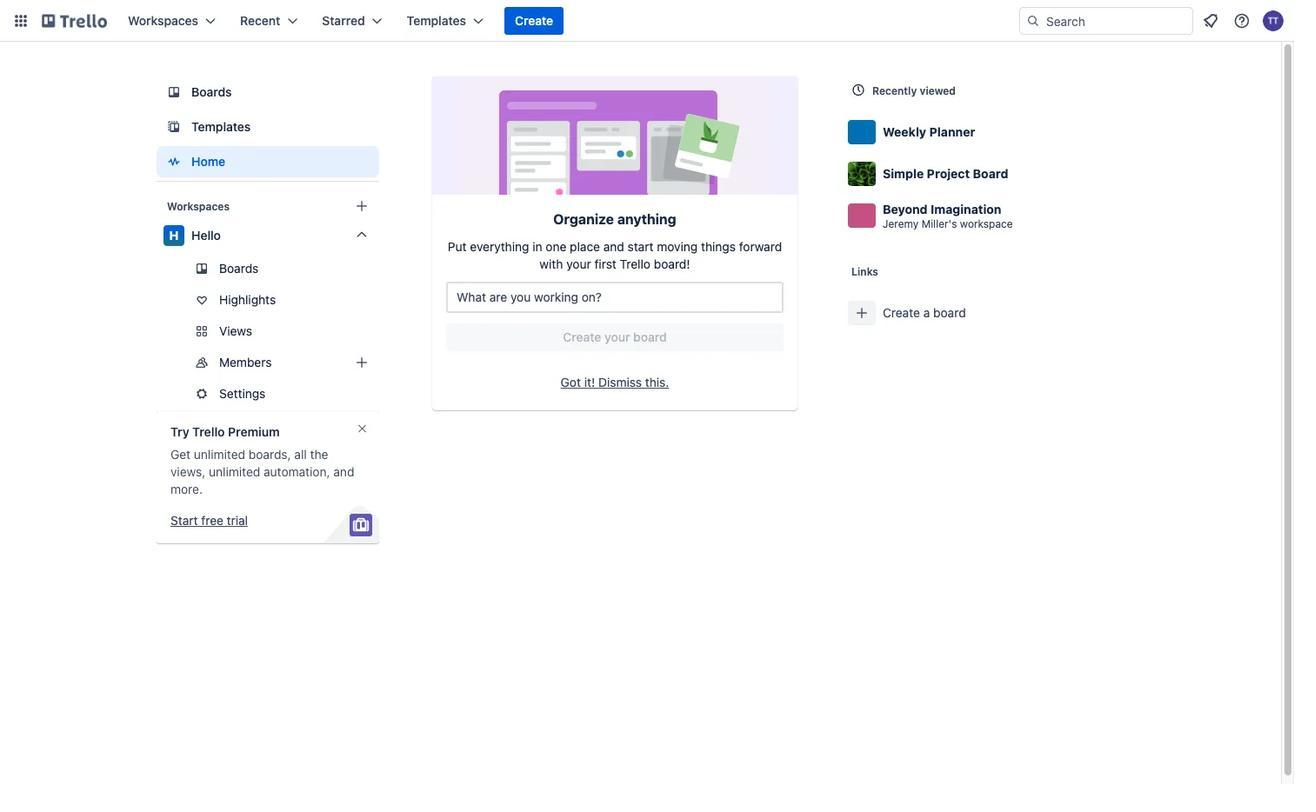 Task type: locate. For each thing, give the bounding box(es) containing it.
0 horizontal spatial board
[[634, 330, 667, 345]]

workspace
[[961, 218, 1014, 230]]

unlimited up views,
[[194, 448, 245, 462]]

trello down start
[[620, 257, 651, 272]]

workspaces inside popup button
[[128, 13, 198, 28]]

boards for templates
[[191, 85, 232, 99]]

1 horizontal spatial create
[[563, 330, 602, 345]]

2 horizontal spatial create
[[883, 306, 921, 320]]

1 vertical spatial your
[[605, 330, 630, 345]]

organize
[[554, 211, 614, 228]]

dismiss
[[599, 376, 642, 390]]

unlimited down 'boards,'
[[209, 465, 260, 480]]

1 horizontal spatial your
[[605, 330, 630, 345]]

0 vertical spatial your
[[567, 257, 592, 272]]

home
[[191, 154, 225, 169]]

start free trial
[[171, 514, 248, 528]]

your inside put everything in one place and start moving things forward with your first trello board!
[[567, 257, 592, 272]]

recently viewed
[[873, 84, 956, 97]]

open information menu image
[[1234, 12, 1251, 30]]

try trello premium get unlimited boards, all the views, unlimited automation, and more.
[[171, 425, 355, 497]]

boards right board image
[[191, 85, 232, 99]]

anything
[[618, 211, 677, 228]]

trello right try
[[192, 425, 225, 439]]

add image
[[352, 352, 372, 373]]

1 vertical spatial templates
[[191, 120, 251, 134]]

templates link
[[157, 111, 379, 143]]

board
[[974, 167, 1009, 181]]

with
[[540, 257, 563, 272]]

board right the a at the top right
[[934, 306, 967, 320]]

2 vertical spatial create
[[563, 330, 602, 345]]

1 horizontal spatial templates
[[407, 13, 466, 28]]

1 vertical spatial boards link
[[157, 255, 379, 283]]

boards link
[[157, 77, 379, 108], [157, 255, 379, 283]]

2 boards link from the top
[[157, 255, 379, 283]]

free
[[201, 514, 224, 528]]

settings
[[219, 387, 266, 401]]

1 vertical spatial boards
[[219, 262, 259, 276]]

weekly
[[883, 125, 927, 139]]

things
[[702, 240, 736, 254]]

got
[[561, 376, 581, 390]]

What are you working on? text field
[[446, 282, 784, 313]]

create
[[515, 13, 554, 28], [883, 306, 921, 320], [563, 330, 602, 345]]

highlights link
[[157, 286, 379, 314]]

viewed
[[920, 84, 956, 97]]

workspaces up hello
[[167, 200, 230, 212]]

in
[[533, 240, 543, 254]]

this.
[[646, 376, 670, 390]]

create your board button
[[446, 324, 784, 352]]

links
[[852, 265, 879, 278]]

unlimited
[[194, 448, 245, 462], [209, 465, 260, 480]]

templates up home
[[191, 120, 251, 134]]

place
[[570, 240, 601, 254]]

your down the what are you working on? text field
[[605, 330, 630, 345]]

0 horizontal spatial trello
[[192, 425, 225, 439]]

forward
[[740, 240, 783, 254]]

and up first
[[604, 240, 625, 254]]

home link
[[157, 146, 379, 178]]

create inside the create button
[[515, 13, 554, 28]]

your inside button
[[605, 330, 630, 345]]

boards link up highlights link
[[157, 255, 379, 283]]

workspaces up board image
[[128, 13, 198, 28]]

create for create
[[515, 13, 554, 28]]

boards link up templates link
[[157, 77, 379, 108]]

boards for highlights
[[219, 262, 259, 276]]

1 vertical spatial unlimited
[[209, 465, 260, 480]]

project
[[927, 167, 970, 181]]

your down place
[[567, 257, 592, 272]]

workspaces button
[[117, 7, 226, 35]]

0 vertical spatial create
[[515, 13, 554, 28]]

0 vertical spatial board
[[934, 306, 967, 320]]

templates
[[407, 13, 466, 28], [191, 120, 251, 134]]

and right automation,
[[334, 465, 355, 480]]

1 boards link from the top
[[157, 77, 379, 108]]

start free trial button
[[171, 513, 248, 530]]

members
[[219, 356, 272, 370]]

0 vertical spatial and
[[604, 240, 625, 254]]

0 vertical spatial templates
[[407, 13, 466, 28]]

simple project board
[[883, 167, 1009, 181]]

0 vertical spatial trello
[[620, 257, 651, 272]]

1 horizontal spatial board
[[934, 306, 967, 320]]

1 vertical spatial and
[[334, 465, 355, 480]]

trello
[[620, 257, 651, 272], [192, 425, 225, 439]]

0 horizontal spatial your
[[567, 257, 592, 272]]

0 vertical spatial workspaces
[[128, 13, 198, 28]]

boards up highlights at left
[[219, 262, 259, 276]]

create inside create a board button
[[883, 306, 921, 320]]

starred button
[[312, 7, 393, 35]]

your
[[567, 257, 592, 272], [605, 330, 630, 345]]

trial
[[227, 514, 248, 528]]

highlights
[[219, 293, 276, 307]]

everything
[[470, 240, 530, 254]]

1 vertical spatial create
[[883, 306, 921, 320]]

moving
[[657, 240, 698, 254]]

create inside the create your board button
[[563, 330, 602, 345]]

terry turtle (terryturtle) image
[[1264, 10, 1285, 31]]

templates right starred dropdown button
[[407, 13, 466, 28]]

1 horizontal spatial and
[[604, 240, 625, 254]]

board
[[934, 306, 967, 320], [634, 330, 667, 345]]

it!
[[585, 376, 595, 390]]

1 vertical spatial board
[[634, 330, 667, 345]]

primary element
[[0, 0, 1295, 42]]

0 vertical spatial boards link
[[157, 77, 379, 108]]

1 vertical spatial workspaces
[[167, 200, 230, 212]]

1 vertical spatial trello
[[192, 425, 225, 439]]

0 horizontal spatial and
[[334, 465, 355, 480]]

1 horizontal spatial trello
[[620, 257, 651, 272]]

0 horizontal spatial create
[[515, 13, 554, 28]]

jeremy
[[883, 218, 919, 230]]

imagination
[[931, 202, 1002, 216]]

miller's
[[922, 218, 958, 230]]

workspaces
[[128, 13, 198, 28], [167, 200, 230, 212]]

get
[[171, 448, 191, 462]]

weekly planner link
[[842, 111, 1139, 153]]

the
[[310, 448, 328, 462]]

starred
[[322, 13, 365, 28]]

create a board button
[[842, 292, 1139, 334]]

home image
[[164, 151, 184, 172]]

board up this.
[[634, 330, 667, 345]]

boards
[[191, 85, 232, 99], [219, 262, 259, 276]]

and
[[604, 240, 625, 254], [334, 465, 355, 480]]

0 vertical spatial boards
[[191, 85, 232, 99]]

premium
[[228, 425, 280, 439]]



Task type: vqa. For each thing, say whether or not it's contained in the screenshot.
Boards
yes



Task type: describe. For each thing, give the bounding box(es) containing it.
and inside try trello premium get unlimited boards, all the views, unlimited automation, and more.
[[334, 465, 355, 480]]

planner
[[930, 125, 976, 139]]

got it! dismiss this. button
[[446, 369, 784, 397]]

search image
[[1027, 14, 1041, 28]]

board for create your board
[[634, 330, 667, 345]]

create your board
[[563, 330, 667, 345]]

weekly planner
[[883, 125, 976, 139]]

board!
[[654, 257, 691, 272]]

create a board
[[883, 306, 967, 320]]

create for create a board
[[883, 306, 921, 320]]

board for create a board
[[934, 306, 967, 320]]

boards link for highlights
[[157, 255, 379, 283]]

more.
[[171, 483, 203, 497]]

all
[[295, 448, 307, 462]]

board image
[[164, 82, 184, 103]]

beyond
[[883, 202, 928, 216]]

Search field
[[1041, 8, 1193, 34]]

members link
[[157, 349, 379, 377]]

0 notifications image
[[1201, 10, 1222, 31]]

settings link
[[157, 380, 379, 408]]

trello inside try trello premium get unlimited boards, all the views, unlimited automation, and more.
[[192, 425, 225, 439]]

start
[[628, 240, 654, 254]]

views link
[[157, 318, 379, 345]]

put everything in one place and start moving things forward with your first trello board!
[[448, 240, 783, 272]]

recent
[[240, 13, 280, 28]]

automation,
[[264, 465, 330, 480]]

one
[[546, 240, 567, 254]]

try
[[171, 425, 189, 439]]

put
[[448, 240, 467, 254]]

simple
[[883, 167, 924, 181]]

templates inside dropdown button
[[407, 13, 466, 28]]

views
[[219, 324, 252, 339]]

0 horizontal spatial templates
[[191, 120, 251, 134]]

organize anything
[[554, 211, 677, 228]]

first
[[595, 257, 617, 272]]

create a workspace image
[[352, 196, 372, 217]]

hello
[[191, 228, 221, 243]]

views,
[[171, 465, 206, 480]]

recently
[[873, 84, 918, 97]]

start
[[171, 514, 198, 528]]

boards,
[[249, 448, 291, 462]]

back to home image
[[42, 7, 107, 35]]

beyond imagination jeremy miller's workspace
[[883, 202, 1014, 230]]

templates button
[[397, 7, 494, 35]]

0 vertical spatial unlimited
[[194, 448, 245, 462]]

h
[[169, 228, 179, 243]]

recent button
[[230, 7, 308, 35]]

simple project board link
[[842, 153, 1139, 195]]

create for create your board
[[563, 330, 602, 345]]

and inside put everything in one place and start moving things forward with your first trello board!
[[604, 240, 625, 254]]

got it! dismiss this.
[[561, 376, 670, 390]]

create button
[[505, 7, 564, 35]]

trello inside put everything in one place and start moving things forward with your first trello board!
[[620, 257, 651, 272]]

a
[[924, 306, 931, 320]]

template board image
[[164, 117, 184, 138]]

boards link for templates
[[157, 77, 379, 108]]



